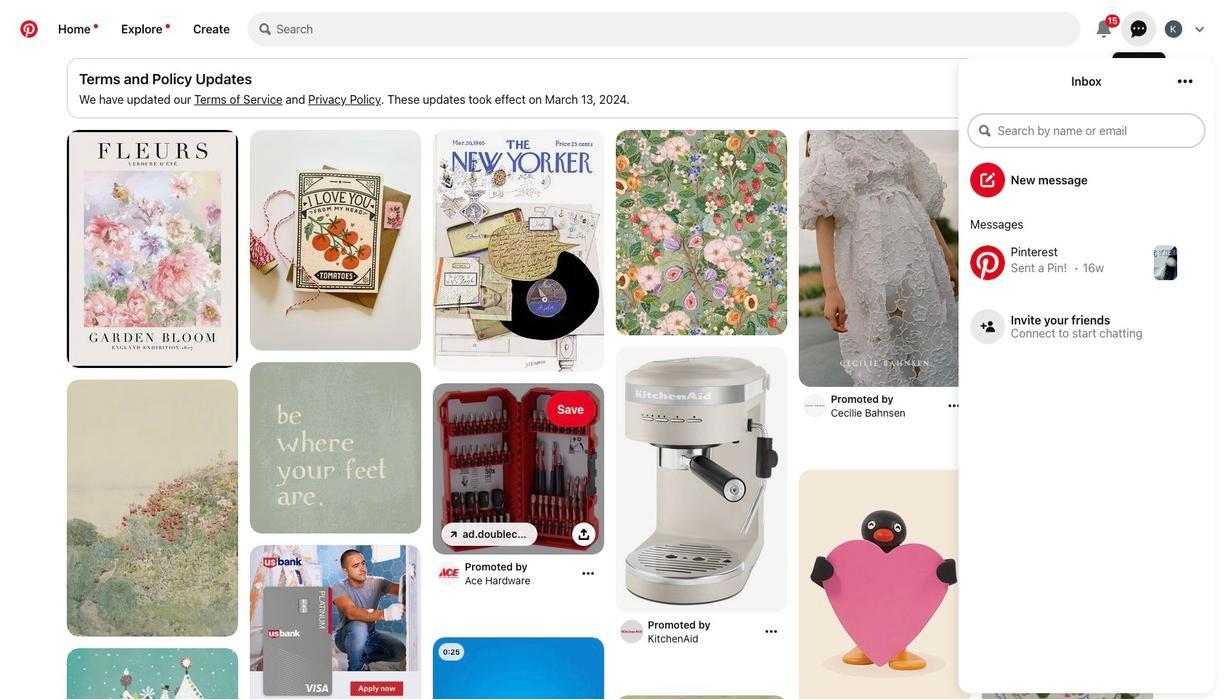 Task type: describe. For each thing, give the bounding box(es) containing it.
this card is perfect for those who are thinking about making a big purchase and includes useful tools to consolidate debt. if you're considering a large expense but can't pay right away, the extra-long 0% introductory apr period (on purchases and balance transfers for 21 billing cycles) allows you to pay over time without piling on finance charges. image
[[250, 546, 421, 700]]

this may contain: the front cover of fleururs garden bloom, featuring pink and purple flowers in watercolor image
[[67, 130, 238, 368]]

this may contain: the new yorker magazine cover with an old record image
[[433, 130, 605, 372]]

notifications image
[[166, 24, 170, 28]]

pinterest image
[[971, 246, 1006, 280]]

this may contain: a cartoon dog sitting in a beach chair under an umbrella image
[[982, 313, 1154, 551]]

this may contain: a painting of flowers on the side of a hill image
[[67, 380, 238, 637]]

Contacts Search Field search field
[[968, 113, 1206, 148]]

kendall parks image
[[1165, 20, 1183, 38]]

search icon image
[[259, 23, 271, 35]]

this contains an image of: ana video pin 5 great reasons 0124 image
[[433, 638, 605, 700]]

this may contain: a green background with flowers and fruit on it's sides, all in different colors image
[[616, 130, 788, 336]]

this may contain: a painting of a gingerbread house with candy canes and christmas decorations on the roof image
[[67, 649, 238, 700]]

invite your friends image
[[981, 320, 995, 334]]



Task type: locate. For each thing, give the bounding box(es) containing it.
link image
[[450, 532, 457, 538]]

our shockwave impact duty driver bit set is engineered to be the most durable, best fitting driver bits on the market. the wear guard tip delivers increased wear resistance which protects the impact bit's fit over the life of the bit. the shock zone is optimized for each tip type and length of driver bit in the set to absorb peak torque and prevent breaking. the driver bits have custom alloy 76 for a customized steel and heat treatment per tip type to extend the life of the user's driver bits, p image
[[433, 384, 605, 555]]

tooltip
[[1113, 52, 1166, 75]]

this may contain: an embroidered circle with words and trees on it image
[[982, 563, 1154, 700]]

Search text field
[[276, 12, 1081, 47]]

this may contain: the words be where your feet are written in white on a light green background, image
[[250, 363, 421, 534]]

creating quality espresso drinks at home is easy and fun with the kitchenaid® semi-automatic espresso machine. the same process used at the coffeehouse has been simplified for at-home use. put your own personal twist on espressos, macchiatos, cappuccinos, martinis, affogatos… whatever you're in the mood to make. dual, smart temperature sensors maintain the perfect brewing temperature shot after shot. and the fast-heating thermocoil technology heats water up to the ideal brewing temperature in le image
[[616, 347, 788, 613]]

bracelet length: 6 inches  each bracelet has a 2 inch 14k gold filled extender this necklace features cream, red, orange, mustard, matte transparent brown, and 24k gold plated seed beads. it also contains cream, green, purple, crystal beads. as well as freshwater pearls, amethyst, african jade, sandstone, carnelian, fireagate, and copper spacer beads. seed bead size: 11/0, 6/0, 2mm, 4mm, 6mm image
[[616, 696, 788, 700]]

this may contain: a room with pictures on the wall and a table in front of it next to a window image
[[982, 130, 1154, 302]]

main content
[[0, 0, 1221, 700]]

romantic, whimsical dresses to float down the aisle designed in copenhagen. explore dresses with billowing silhouettes, crafted from couture-like fabrics. image
[[799, 130, 971, 387]]

this may contain: i love you from my head tomato greeting card with twine and spools image
[[250, 130, 421, 351]]

compose new message image
[[981, 173, 995, 187]]

list
[[61, 130, 1160, 700]]

notifications image
[[94, 24, 98, 28]]

this may contain: a penguin holding a pink heart on top of it's legs with its arms image
[[799, 470, 971, 700]]



Task type: vqa. For each thing, say whether or not it's contained in the screenshot.
the 'Notifications' icon
yes



